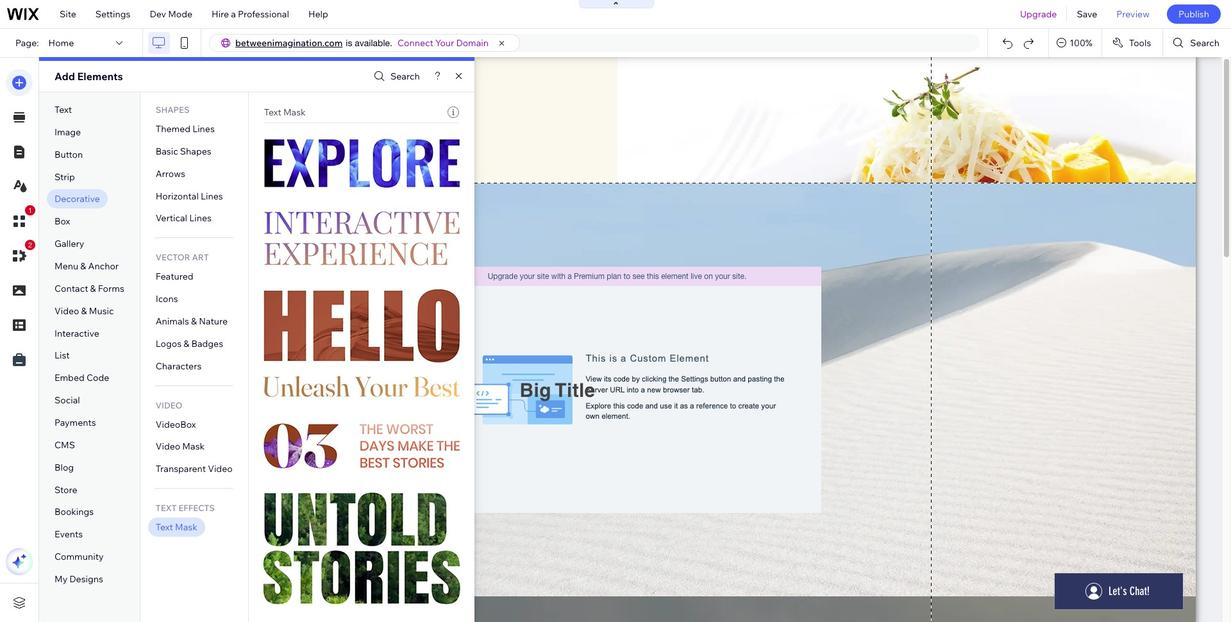 Task type: locate. For each thing, give the bounding box(es) containing it.
mode
[[168, 8, 192, 20]]

search button down connect
[[371, 67, 420, 86]]

blog
[[55, 462, 74, 473]]

badges
[[191, 338, 223, 349]]

search down connect
[[391, 71, 420, 82]]

0 horizontal spatial search button
[[371, 67, 420, 86]]

search button down publish button
[[1164, 29, 1231, 57]]

1 vertical spatial text mask
[[156, 522, 197, 533]]

0 vertical spatial text mask
[[264, 106, 306, 118]]

image
[[55, 126, 81, 138]]

vertical lines
[[156, 213, 212, 224]]

hire a professional
[[212, 8, 289, 20]]

& right menu
[[80, 260, 86, 272]]

1 horizontal spatial search
[[1191, 37, 1220, 49]]

mask
[[283, 106, 306, 118], [182, 441, 205, 452], [175, 522, 197, 533]]

add elements
[[55, 70, 123, 83]]

your
[[435, 37, 454, 49]]

search button
[[1164, 29, 1231, 57], [371, 67, 420, 86]]

shapes down themed lines
[[180, 146, 211, 157]]

add
[[55, 70, 75, 83]]

save
[[1077, 8, 1098, 20]]

my
[[55, 573, 67, 585]]

nature
[[199, 316, 228, 327]]

search
[[1191, 37, 1220, 49], [391, 71, 420, 82]]

lines
[[192, 123, 215, 135], [201, 190, 223, 202], [189, 213, 212, 224]]

anchor
[[88, 260, 119, 272]]

cms
[[55, 439, 75, 451]]

hire
[[212, 8, 229, 20]]

embed
[[55, 372, 85, 384]]

text
[[55, 104, 72, 115], [264, 106, 281, 118], [156, 503, 177, 513], [156, 522, 173, 533]]

& right logos
[[184, 338, 189, 349]]

animals & nature
[[156, 316, 228, 327]]

0 vertical spatial search button
[[1164, 29, 1231, 57]]

shapes up themed
[[156, 105, 190, 115]]

themed
[[156, 123, 190, 135]]

video
[[55, 305, 79, 317], [156, 400, 182, 410], [156, 441, 180, 452], [208, 463, 233, 475]]

publish
[[1179, 8, 1210, 20]]

video for video & music
[[55, 305, 79, 317]]

video down contact
[[55, 305, 79, 317]]

2 vertical spatial lines
[[189, 213, 212, 224]]

1 vertical spatial search
[[391, 71, 420, 82]]

text effects
[[156, 503, 215, 513]]

0 vertical spatial lines
[[192, 123, 215, 135]]

video up videobox
[[156, 400, 182, 410]]

transparent
[[156, 463, 206, 475]]

transparent video
[[156, 463, 233, 475]]

effects
[[179, 503, 215, 513]]

interactive
[[55, 327, 99, 339]]

logos & badges
[[156, 338, 223, 349]]

& left forms
[[90, 283, 96, 294]]

is
[[346, 38, 352, 48]]

vertical
[[156, 213, 187, 224]]

elements
[[77, 70, 123, 83]]

1 horizontal spatial search button
[[1164, 29, 1231, 57]]

horizontal
[[156, 190, 199, 202]]

& for badges
[[184, 338, 189, 349]]

lines right 'horizontal'
[[201, 190, 223, 202]]

save button
[[1068, 0, 1107, 28]]

video for video
[[156, 400, 182, 410]]

& left nature
[[191, 316, 197, 327]]

lines up basic shapes
[[192, 123, 215, 135]]

lines down horizontal lines at the left of page
[[189, 213, 212, 224]]

lines for themed lines
[[192, 123, 215, 135]]

& left the music in the left of the page
[[81, 305, 87, 317]]

dev mode
[[150, 8, 192, 20]]

is available. connect your domain
[[346, 37, 489, 49]]

code
[[87, 372, 109, 384]]

menu
[[55, 260, 78, 272]]

store
[[55, 484, 77, 496]]

featured
[[156, 271, 193, 282]]

domain
[[456, 37, 489, 49]]

strip
[[55, 171, 75, 183]]

preview
[[1117, 8, 1150, 20]]

video down videobox
[[156, 441, 180, 452]]

0 horizontal spatial text mask
[[156, 522, 197, 533]]

basic shapes
[[156, 146, 211, 157]]

decorative
[[55, 193, 100, 205]]

designs
[[69, 573, 103, 585]]

1 vertical spatial search button
[[371, 67, 420, 86]]

preview button
[[1107, 0, 1160, 28]]

logos
[[156, 338, 182, 349]]

settings
[[95, 8, 130, 20]]

social
[[55, 395, 80, 406]]

tools
[[1129, 37, 1151, 49]]

contact & forms
[[55, 283, 124, 294]]

vector art
[[156, 252, 209, 263]]

0 vertical spatial mask
[[283, 106, 306, 118]]

dev
[[150, 8, 166, 20]]

bookings
[[55, 506, 94, 518]]

0 horizontal spatial search
[[391, 71, 420, 82]]

&
[[80, 260, 86, 272], [90, 283, 96, 294], [81, 305, 87, 317], [191, 316, 197, 327], [184, 338, 189, 349]]

search down publish button
[[1191, 37, 1220, 49]]

text mask
[[264, 106, 306, 118], [156, 522, 197, 533]]

a
[[231, 8, 236, 20]]

1 vertical spatial lines
[[201, 190, 223, 202]]

& for music
[[81, 305, 87, 317]]

publish button
[[1167, 4, 1221, 24]]

shapes
[[156, 105, 190, 115], [180, 146, 211, 157]]

& for forms
[[90, 283, 96, 294]]



Task type: vqa. For each thing, say whether or not it's contained in the screenshot.
"Effects"
yes



Task type: describe. For each thing, give the bounding box(es) containing it.
my designs
[[55, 573, 103, 585]]

100% button
[[1049, 29, 1102, 57]]

community
[[55, 551, 104, 563]]

menu & anchor
[[55, 260, 119, 272]]

100%
[[1070, 37, 1093, 49]]

events
[[55, 529, 83, 540]]

vector
[[156, 252, 190, 263]]

professional
[[238, 8, 289, 20]]

& for anchor
[[80, 260, 86, 272]]

video right transparent
[[208, 463, 233, 475]]

tools button
[[1102, 29, 1163, 57]]

available.
[[355, 38, 392, 48]]

video & music
[[55, 305, 114, 317]]

connect
[[398, 37, 433, 49]]

list
[[55, 350, 70, 361]]

forms
[[98, 283, 124, 294]]

1 button
[[6, 205, 35, 235]]

1 vertical spatial mask
[[182, 441, 205, 452]]

contact
[[55, 283, 88, 294]]

2
[[28, 241, 32, 249]]

horizontal lines
[[156, 190, 223, 202]]

videobox
[[156, 419, 196, 430]]

icons
[[156, 293, 178, 305]]

upgrade
[[1020, 8, 1057, 20]]

gallery
[[55, 238, 84, 250]]

music
[[89, 305, 114, 317]]

2 vertical spatial mask
[[175, 522, 197, 533]]

0 vertical spatial shapes
[[156, 105, 190, 115]]

home
[[48, 37, 74, 49]]

lines for horizontal lines
[[201, 190, 223, 202]]

0 vertical spatial search
[[1191, 37, 1220, 49]]

video mask
[[156, 441, 205, 452]]

betweenimagination.com
[[235, 37, 343, 49]]

arrows
[[156, 168, 185, 179]]

video for video mask
[[156, 441, 180, 452]]

& for nature
[[191, 316, 197, 327]]

site
[[60, 8, 76, 20]]

characters
[[156, 360, 202, 372]]

2 button
[[6, 240, 35, 269]]

basic
[[156, 146, 178, 157]]

art
[[192, 252, 209, 263]]

help
[[308, 8, 328, 20]]

payments
[[55, 417, 96, 428]]

animals
[[156, 316, 189, 327]]

lines for vertical lines
[[189, 213, 212, 224]]

1 horizontal spatial text mask
[[264, 106, 306, 118]]

embed code
[[55, 372, 109, 384]]

box
[[55, 216, 70, 227]]

1
[[28, 207, 32, 214]]

button
[[55, 149, 83, 160]]

themed lines
[[156, 123, 215, 135]]

1 vertical spatial shapes
[[180, 146, 211, 157]]



